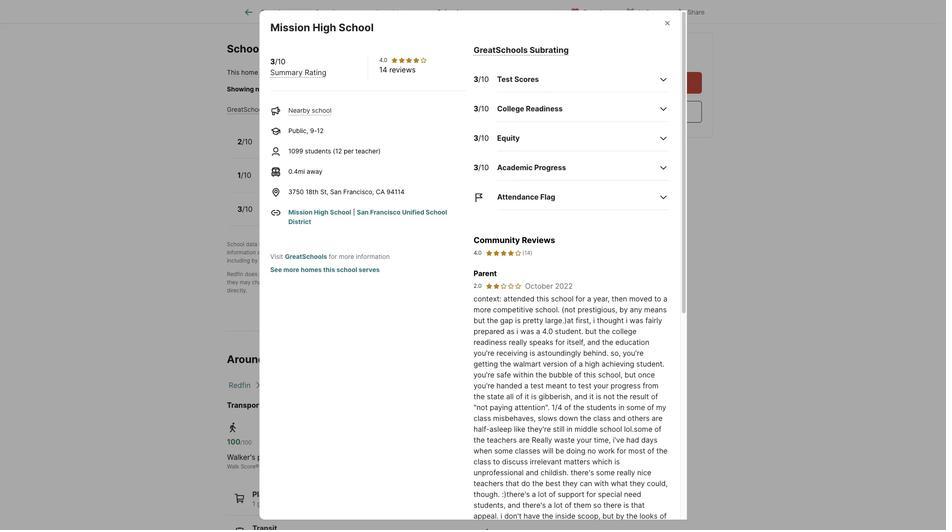 Task type: vqa. For each thing, say whether or not it's contained in the screenshot.
the "badge" icon
no



Task type: describe. For each thing, give the bounding box(es) containing it.
• down 3750 18th st, san francisco, ca 94114 at the left top of the page
[[350, 211, 354, 218]]

/10 down serving
[[478, 104, 489, 113]]

redfin inside , a nonprofit organization. redfin recommends buyers and renters use greatschools information and ratings as a
[[398, 241, 415, 248]]

and up redfin does not endorse or guarantee this information.
[[288, 257, 298, 264]]

but up prepared
[[474, 316, 485, 325]]

college readiness button
[[497, 96, 669, 122]]

school inside mission high school public, 9-12 • nearby school • 0.4mi
[[310, 201, 335, 210]]

reviews
[[389, 65, 416, 74]]

and up behind. on the right
[[587, 338, 600, 347]]

attendance
[[497, 192, 539, 202]]

determine
[[426, 249, 452, 256]]

1 vertical spatial teachers
[[474, 479, 504, 488]]

to left see on the left of the page
[[428, 85, 434, 93]]

october 2022
[[525, 282, 573, 291]]

achieving
[[602, 360, 634, 369]]

you're down education
[[623, 349, 644, 358]]

of right looks on the bottom
[[660, 512, 667, 521]]

for down i've in the right of the page
[[617, 447, 626, 456]]

0 vertical spatial not
[[259, 271, 267, 278]]

a left tour
[[647, 78, 651, 87]]

time,
[[594, 436, 611, 445]]

0 horizontal spatial unified
[[343, 68, 365, 76]]

high for mission high school
[[312, 21, 336, 34]]

they up need at the bottom right
[[630, 479, 645, 488]]

0 horizontal spatial was
[[520, 327, 534, 336]]

moved
[[629, 295, 652, 304]]

website
[[403, 85, 426, 93]]

the up so,
[[602, 338, 613, 347]]

they inside the school service boundaries are intended to be used as a reference only; they may change and are not
[[227, 279, 238, 286]]

is down need at the bottom right
[[624, 501, 629, 510]]

school down please
[[312, 107, 332, 114]]

0 horizontal spatial it
[[474, 523, 478, 530]]

message
[[639, 107, 671, 116]]

and up do
[[526, 469, 539, 478]]

as inside the school service boundaries are intended to be used as a reference only; they may change and are not
[[501, 271, 507, 278]]

this inside 'everett middle school public, 6-8 • serves this home • 0.4mi'
[[325, 177, 336, 184]]

investigation
[[385, 249, 418, 256]]

/10 down 1 /10
[[242, 205, 253, 214]]

as inside context: attended this school for a year, then moved to a more competitive school. (not prestigious, by any means but the gap is pretty large.)at first, i thought i was fairly prepared as i was a 4.0 student. but the college readiness really speaks for itself, and the education you're receiving is astoundingly behind. so, you're getting the walmart version of a high achieving student. you're safe within the bubble of this school, but once you're handed a test meant to test your progress from the state all of it is gibberish, and it is not the result of "not paying attention". 1/4 of the students in some of my class misbehaves, slows down the class and others are half-asleep like they're still in middle school lol.some of the teachers are really waste your time, i've had days when some classes will be doing no work for most of the class to discuss irrelevant matters which is unprofessional and childish. there's some really nice teachers that do the best they can with what they could, though. :)there's a lot of support for special need students, and there's a lot of them so there is that appeal. i don't have the inside scoop, but by the looks of it they are accommodated for ap
[[507, 327, 515, 336]]

favorite
[[583, 8, 607, 16]]

4.0 inside context: attended this school for a year, then moved to a more competitive school. (not prestigious, by any means but the gap is pretty large.)at first, i thought i was fairly prepared as i was a 4.0 student. but the college readiness really speaks for itself, and the education you're receiving is astoundingly behind. so, you're getting the walmart version of a high achieving student. you're safe within the bubble of this school, but once you're handed a test meant to test your progress from the state all of it is gibberish, and it is not the result of "not paying attention". 1/4 of the students in some of my class misbehaves, slows down the class and others are half-asleep like they're still in middle school lol.some of the teachers are really waste your time, i've had days when some classes will be doing no work for most of the class to discuss irrelevant matters which is unprofessional and childish. there's some really nice teachers that do the best they can with what they could, though. :)there's a lot of support for special need students, and there's a lot of them so there is that appeal. i don't have the inside scoop, but by the looks of it they are accommodated for ap
[[542, 327, 553, 336]]

school up i've in the right of the page
[[600, 425, 622, 434]]

public, for sanchez
[[263, 143, 283, 151]]

used
[[487, 271, 500, 278]]

st,
[[320, 188, 328, 196]]

this down high
[[584, 371, 596, 380]]

within inside context: attended this school for a year, then moved to a more competitive school. (not prestigious, by any means but the gap is pretty large.)at first, i thought i was fairly prepared as i was a 4.0 student. but the college readiness really speaks for itself, and the education you're receiving is astoundingly behind. so, you're getting the walmart version of a high achieving student. you're safe within the bubble of this school, but once you're handed a test meant to test your progress from the state all of it is gibberish, and it is not the result of "not paying attention". 1/4 of the students in some of my class misbehaves, slows down the class and others are half-asleep like they're still in middle school lol.some of the teachers are really waste your time, i've had days when some classes will be doing no work for most of the class to discuss irrelevant matters which is unprofessional and childish. there's some really nice teachers that do the best they can with what they could, though. :)there's a lot of support for special need students, and there's a lot of them so there is that appeal. i don't have the inside scoop, but by the looks of it they are accommodated for ap
[[513, 371, 534, 380]]

2 horizontal spatial some
[[627, 403, 645, 412]]

of right 1/4
[[564, 403, 571, 412]]

any
[[630, 305, 642, 315]]

a up speaks
[[536, 327, 540, 336]]

2 horizontal spatial schools
[[487, 249, 507, 256]]

college readiness
[[497, 104, 563, 113]]

so,
[[611, 349, 621, 358]]

1 vertical spatial your
[[577, 436, 592, 445]]

you're up getting
[[474, 349, 495, 358]]

a left high
[[579, 360, 583, 369]]

when
[[474, 447, 492, 456]]

sanchez elementary school public, k-5 • serves this home • 0.4mi
[[263, 133, 378, 151]]

of up days at the bottom right of the page
[[655, 425, 662, 434]]

redfin link
[[229, 381, 251, 390]]

/10 left equity
[[478, 134, 489, 143]]

0 horizontal spatial 4.0
[[379, 57, 387, 64]]

0 horizontal spatial really
[[509, 338, 527, 347]]

are down my
[[652, 414, 663, 423]]

school inside the school service boundaries are intended to be used as a reference only; they may change and are not
[[369, 271, 386, 278]]

from
[[643, 382, 659, 391]]

100 /100
[[227, 438, 252, 447]]

2 vertical spatial schools
[[329, 257, 349, 264]]

a left year,
[[587, 295, 591, 304]]

/10 left academic
[[478, 163, 489, 172]]

reference
[[513, 271, 538, 278]]

may
[[240, 279, 251, 286]]

equity button
[[497, 125, 669, 151]]

0 vertical spatial home
[[241, 68, 258, 76]]

school inside mission high school public, 9-12 • nearby school • 0.4mi
[[329, 211, 349, 218]]

visit
[[270, 253, 283, 261]]

are up enrollment
[[438, 271, 446, 278]]

be inside guaranteed to be accurate. to verify school enrollment eligibility, contact the school district directly.
[[341, 279, 348, 286]]

mission high school element
[[270, 11, 384, 35]]

overview tab
[[299, 1, 359, 23]]

home.
[[518, 85, 537, 93]]

paradise
[[257, 453, 287, 462]]

guaranteed
[[303, 279, 333, 286]]

public, inside mission high school dialog
[[288, 127, 308, 135]]

0 vertical spatial students
[[305, 147, 331, 155]]

2.0
[[474, 283, 482, 290]]

rating 2.0 out of 5 element
[[485, 283, 522, 290]]

the down progress
[[617, 392, 628, 401]]

of down "best"
[[549, 490, 556, 499]]

handed
[[497, 382, 522, 391]]

attendance flag button
[[497, 184, 669, 210]]

this down visit greatschools for more information
[[323, 266, 335, 274]]

0 vertical spatial more
[[339, 253, 354, 261]]

1/4
[[552, 403, 562, 412]]

as inside , a nonprofit organization. redfin recommends buyers and renters use greatschools information and ratings as a
[[288, 249, 294, 256]]

0 horizontal spatial schools
[[227, 43, 268, 55]]

0 horizontal spatial all
[[448, 85, 455, 93]]

to
[[375, 279, 381, 286]]

class up half-
[[474, 414, 491, 423]]

high
[[585, 360, 600, 369]]

3 for equity
[[474, 134, 478, 143]]

1 /10
[[237, 171, 251, 180]]

greatschools inside , a nonprofit organization. redfin recommends buyers and renters use greatschools information and ratings as a
[[512, 241, 546, 248]]

mission high school public, 9-12 • nearby school • 0.4mi
[[263, 201, 372, 218]]

guarantee
[[298, 271, 324, 278]]

1 horizontal spatial 4.0
[[474, 250, 482, 257]]

down
[[559, 414, 578, 423]]

1 horizontal spatial district
[[390, 68, 412, 76]]

the down thought at the bottom right
[[599, 327, 610, 336]]

1731
[[267, 353, 290, 366]]

15th
[[293, 353, 315, 366]]

14 reviews
[[379, 65, 416, 74]]

• up francisco,
[[356, 177, 360, 184]]

homes
[[301, 266, 322, 274]]

,
[[331, 241, 333, 248]]

school right the check
[[359, 85, 379, 93]]

school down conduct
[[337, 266, 357, 274]]

the right the check
[[347, 85, 357, 93]]

and up desired
[[470, 241, 480, 248]]

a right ","
[[334, 241, 337, 248]]

desired
[[467, 249, 486, 256]]

redfin for redfin does not endorse or guarantee this information.
[[227, 271, 243, 278]]

does
[[245, 271, 257, 278]]

childish.
[[541, 469, 569, 478]]

first step, and conduct their own investigation to determine their desired schools or school districts, including by contacting and visiting the schools themselves.
[[227, 249, 556, 264]]

1 horizontal spatial in
[[619, 403, 625, 412]]

i left don't
[[501, 512, 502, 521]]

transportation
[[227, 401, 280, 410]]

to up unprofessional on the right of page
[[493, 458, 500, 467]]

eligibility,
[[445, 279, 469, 286]]

37
[[284, 500, 291, 508]]

school up showing nearby schools. please check the school district website to see all schools serving this home.
[[367, 68, 388, 76]]

st
[[317, 353, 328, 366]]

the left looks on the bottom
[[626, 512, 638, 521]]

school inside san francisco unified school district
[[426, 209, 447, 216]]

you're up state
[[474, 382, 495, 391]]

0.4mi inside 'everett middle school public, 6-8 • serves this home • 0.4mi'
[[361, 177, 378, 184]]

of right bubble
[[575, 371, 582, 380]]

showing
[[227, 85, 254, 93]]

a down "best"
[[548, 501, 552, 510]]

waste
[[554, 436, 575, 445]]

is right which
[[615, 458, 620, 467]]

1099
[[288, 147, 303, 155]]

and left 'others'
[[613, 414, 626, 423]]

change
[[252, 279, 271, 286]]

1 vertical spatial student.
[[636, 360, 665, 369]]

"not
[[474, 403, 488, 412]]

search
[[261, 8, 283, 16]]

francisco inside san francisco unified school district
[[370, 209, 401, 216]]

overview
[[315, 8, 343, 16]]

home for sanchez elementary school
[[337, 143, 354, 151]]

• right 5
[[297, 143, 300, 151]]

the up safe
[[500, 360, 511, 369]]

for up prestigious,
[[576, 295, 585, 304]]

but down first,
[[585, 327, 597, 336]]

a up means
[[663, 295, 668, 304]]

high for mission high school public, 9-12 • nearby school • 0.4mi
[[292, 201, 309, 210]]

3 /10 for equity
[[474, 134, 489, 143]]

itself,
[[567, 338, 585, 347]]

1 horizontal spatial it
[[525, 392, 529, 401]]

0 horizontal spatial there's
[[523, 501, 546, 510]]

1 horizontal spatial really
[[617, 469, 635, 478]]

best
[[546, 479, 561, 488]]

0 vertical spatial 1
[[237, 171, 241, 180]]

0 vertical spatial rating 4.0 out of 5 element
[[391, 57, 427, 64]]

ratings
[[269, 249, 286, 256]]

once
[[638, 371, 655, 380]]

1 vertical spatial san
[[330, 188, 342, 196]]

1 test from the left
[[531, 382, 544, 391]]

a left first at the left
[[295, 249, 298, 256]]

but up progress
[[625, 371, 636, 380]]

and inside the school service boundaries are intended to be used as a reference only; they may change and are not
[[273, 279, 282, 286]]

summary inside '3 /10 summary rating'
[[270, 68, 303, 77]]

unprofessional
[[474, 469, 524, 478]]

3750 18th st, san francisco, ca 94114
[[288, 188, 405, 196]]

0 vertical spatial that
[[506, 479, 519, 488]]

is up nearby
[[260, 68, 265, 76]]

• right 8
[[297, 177, 301, 184]]

a right :)there's
[[532, 490, 536, 499]]

0 vertical spatial your
[[594, 382, 609, 391]]

meant
[[546, 382, 567, 391]]

/10 inside '3 /10 summary rating'
[[275, 57, 286, 66]]

greatschools down showing
[[227, 105, 267, 113]]

version
[[543, 360, 568, 369]]

18th
[[306, 188, 319, 196]]

see
[[436, 85, 447, 93]]

1 inside places 1 grocery, 37 restaurants, 0 parks
[[252, 500, 255, 508]]

/10 left sanchez
[[242, 137, 252, 146]]

but down the there
[[603, 512, 614, 521]]

districts,
[[534, 249, 556, 256]]

work
[[598, 447, 615, 456]]

safe
[[497, 371, 511, 380]]

of up inside
[[565, 501, 572, 510]]

3 /10 down 1 /10
[[237, 205, 253, 214]]

1 vertical spatial rating
[[299, 105, 318, 113]]

1 vertical spatial or
[[291, 271, 297, 278]]

irrelevant
[[530, 458, 562, 467]]

0 vertical spatial was
[[630, 316, 643, 325]]

i right first,
[[593, 316, 595, 325]]

to down bubble
[[569, 382, 576, 391]]

see more homes this school serves link
[[270, 266, 380, 274]]

3 /10 for college readiness
[[474, 104, 489, 113]]

of up bubble
[[570, 360, 577, 369]]

2022
[[555, 282, 573, 291]]

1 horizontal spatial rating 4.0 out of 5 element
[[485, 249, 522, 257]]

0 vertical spatial teachers
[[487, 436, 517, 445]]

including
[[227, 257, 250, 264]]

all inside context: attended this school for a year, then moved to a more competitive school. (not prestigious, by any means but the gap is pretty large.)at first, i thought i was fairly prepared as i was a 4.0 student. but the college readiness really speaks for itself, and the education you're receiving is astoundingly behind. so, you're getting the walmart version of a high achieving student. you're safe within the bubble of this school, but once you're handed a test meant to test your progress from the state all of it is gibberish, and it is not the result of "not paying attention". 1/4 of the students in some of my class misbehaves, slows down the class and others are half-asleep like they're still in middle school lol.some of the teachers are really waste your time, i've had days when some classes will be doing no work for most of the class to discuss irrelevant matters which is unprofessional and childish. there's some really nice teachers that do the best they can with what they could, though. :)there's a lot of support for special need students, and there's a lot of them so there is that appeal. i don't have the inside scoop, but by the looks of it they are accommodated for ap
[[506, 392, 514, 401]]

by inside first step, and conduct their own investigation to determine their desired schools or school districts, including by contacting and visiting the schools themselves.
[[252, 257, 258, 264]]

3 for college readiness
[[474, 104, 478, 113]]

a right handed
[[524, 382, 529, 391]]

3 /10 for academic progress
[[474, 163, 489, 172]]

for down can
[[587, 490, 596, 499]]

3 for academic progress
[[474, 163, 478, 172]]

you're down getting
[[474, 371, 495, 380]]

astoundingly
[[537, 349, 581, 358]]

please
[[306, 85, 326, 93]]

everett
[[263, 167, 288, 176]]

be inside context: attended this school for a year, then moved to a more competitive school. (not prestigious, by any means but the gap is pretty large.)at first, i thought i was fairly prepared as i was a 4.0 student. but the college readiness really speaks for itself, and the education you're receiving is astoundingly behind. so, you're getting the walmart version of a high achieving student. you're safe within the bubble of this school, but once you're handed a test meant to test your progress from the state all of it is gibberish, and it is not the result of "not paying attention". 1/4 of the students in some of my class misbehaves, slows down the class and others are half-asleep like they're still in middle school lol.some of the teachers are really waste your time, i've had days when some classes will be doing no work for most of the class to discuss irrelevant matters which is unprofessional and childish. there's some really nice teachers that do the best they can with what they could, though. :)there's a lot of support for special need students, and there's a lot of them so there is that appeal. i don't have the inside scoop, but by the looks of it they are accommodated for ap
[[556, 447, 564, 456]]

the down version
[[536, 371, 547, 380]]

2 test from the left
[[578, 382, 592, 391]]

is right data
[[259, 241, 263, 248]]

this up the guaranteed
[[326, 271, 335, 278]]

students inside context: attended this school for a year, then moved to a more competitive school. (not prestigious, by any means but the gap is pretty large.)at first, i thought i was fairly prepared as i was a 4.0 student. but the college readiness really speaks for itself, and the education you're receiving is astoundingly behind. so, you're getting the walmart version of a high achieving student. you're safe within the bubble of this school, but once you're handed a test meant to test your progress from the state all of it is gibberish, and it is not the result of "not paying attention". 1/4 of the students in some of my class misbehaves, slows down the class and others are half-asleep like they're still in middle school lol.some of the teachers are really waste your time, i've had days when some classes will be doing no work for most of the class to discuss irrelevant matters which is unprofessional and childish. there's some really nice teachers that do the best they can with what they could, though. :)there's a lot of support for special need students, and there's a lot of them so there is that appeal. i don't have the inside scoop, but by the looks of it they are accommodated for ap
[[587, 403, 617, 412]]

12 inside mission high school dialog
[[317, 127, 324, 135]]

year,
[[593, 295, 610, 304]]

1 vertical spatial some
[[494, 447, 513, 456]]

walk
[[227, 463, 239, 470]]

1 vertical spatial san francisco unified school district link
[[288, 209, 447, 226]]

high for mission high school |
[[314, 209, 328, 216]]

tab list containing search
[[227, 0, 485, 23]]

3 down 1 /10
[[237, 205, 242, 214]]

are down don't
[[497, 523, 508, 530]]

class up middle
[[593, 414, 611, 423]]

will
[[542, 447, 554, 456]]

/10 up serving
[[478, 75, 489, 84]]

prestigious,
[[578, 305, 618, 315]]

is up walmart
[[530, 349, 535, 358]]

middle
[[575, 425, 598, 434]]

looks
[[640, 512, 658, 521]]

more inside context: attended this school for a year, then moved to a more competitive school. (not prestigious, by any means but the gap is pretty large.)at first, i thought i was fairly prepared as i was a 4.0 student. but the college readiness really speaks for itself, and the education you're receiving is astoundingly behind. so, you're getting the walmart version of a high achieving student. you're safe within the bubble of this school, but once you're handed a test meant to test your progress from the state all of it is gibberish, and it is not the result of "not paying attention". 1/4 of the students in some of my class misbehaves, slows down the class and others are half-asleep like they're still in middle school lol.some of the teachers are really waste your time, i've had days when some classes will be doing no work for most of the class to discuss irrelevant matters which is unprofessional and childish. there's some really nice teachers that do the best they can with what they could, though. :)there's a lot of support for special need students, and there's a lot of them so there is that appeal. i don't have the inside scoop, but by the looks of it they are accommodated for ap
[[474, 305, 491, 315]]

0 vertical spatial san
[[298, 68, 310, 76]]

they down appeal.
[[480, 523, 495, 530]]

1 horizontal spatial lot
[[554, 501, 563, 510]]

2 horizontal spatial it
[[590, 392, 594, 401]]



Task type: locate. For each thing, give the bounding box(es) containing it.
had
[[626, 436, 639, 445]]

4.0 up "14"
[[379, 57, 387, 64]]

more
[[339, 253, 354, 261], [283, 266, 299, 274], [474, 305, 491, 315]]

nearby up public, 9-12
[[288, 107, 310, 114]]

nearby
[[288, 107, 310, 114], [305, 211, 327, 218]]

the right do
[[532, 479, 543, 488]]

1 vertical spatial more
[[283, 266, 299, 274]]

not down progress
[[603, 392, 615, 401]]

students,
[[474, 501, 506, 510]]

0.4mi inside mission high school dialog
[[288, 168, 305, 175]]

0 vertical spatial nearby
[[288, 107, 310, 114]]

tab list
[[227, 0, 485, 23]]

0 vertical spatial there's
[[571, 469, 594, 478]]

the up the see more homes this school serves 'link'
[[319, 257, 328, 264]]

12
[[317, 127, 324, 135], [291, 211, 298, 218]]

0
[[331, 500, 335, 508]]

1 horizontal spatial within
[[513, 371, 534, 380]]

to inside the school service boundaries are intended to be used as a reference only; they may change and are not
[[472, 271, 477, 278]]

3
[[270, 57, 275, 66], [474, 75, 478, 84], [474, 104, 478, 113], [474, 134, 478, 143], [474, 163, 478, 172], [237, 205, 242, 214]]

for up astoundingly
[[556, 338, 565, 347]]

means
[[644, 305, 667, 315]]

public, down everett
[[263, 177, 283, 184]]

0 horizontal spatial more
[[283, 266, 299, 274]]

/10
[[275, 57, 286, 66], [478, 75, 489, 84], [478, 104, 489, 113], [478, 134, 489, 143], [242, 137, 252, 146], [478, 163, 489, 172], [241, 171, 251, 180], [242, 205, 253, 214]]

of down handed
[[516, 392, 523, 401]]

district down 14 reviews
[[380, 85, 401, 93]]

school up st,
[[316, 167, 340, 176]]

0.4mi up 8
[[288, 168, 305, 175]]

not inside the school service boundaries are intended to be used as a reference only; they may change and are not
[[293, 279, 302, 286]]

themselves.
[[350, 257, 381, 264]]

, a nonprofit organization. redfin recommends buyers and renters use greatschools information and ratings as a
[[227, 241, 546, 256]]

3 /10 left academic
[[474, 163, 489, 172]]

serves inside 'everett middle school public, 6-8 • serves this home • 0.4mi'
[[302, 177, 323, 184]]

1 horizontal spatial not
[[293, 279, 302, 286]]

0 vertical spatial be
[[479, 271, 485, 278]]

0 horizontal spatial schools
[[329, 257, 349, 264]]

for
[[329, 253, 337, 261], [576, 295, 585, 304], [556, 338, 565, 347], [617, 447, 626, 456], [587, 490, 596, 499], [566, 523, 575, 530]]

contact
[[471, 279, 490, 286]]

school
[[359, 85, 379, 93], [312, 107, 332, 114], [329, 211, 349, 218], [515, 249, 532, 256], [337, 266, 357, 274], [398, 279, 415, 286], [502, 279, 519, 286], [551, 295, 574, 304], [600, 425, 622, 434]]

a inside the school service boundaries are intended to be used as a reference only; they may change and are not
[[508, 271, 512, 278]]

district inside san francisco unified school district
[[288, 218, 311, 226]]

1 horizontal spatial that
[[631, 501, 645, 510]]

mission
[[270, 21, 310, 34], [263, 201, 290, 210], [288, 209, 313, 216]]

3 /10 for test scores
[[474, 75, 489, 84]]

send a message
[[613, 107, 671, 116]]

1 horizontal spatial 1
[[252, 500, 255, 508]]

students up middle
[[587, 403, 617, 412]]

redfin does not endorse or guarantee this information.
[[227, 271, 367, 278]]

district down mission high school link
[[288, 218, 311, 226]]

they up support
[[563, 479, 578, 488]]

nonprofit
[[339, 241, 362, 248]]

lot
[[538, 490, 547, 499], [554, 501, 563, 510]]

schools tab
[[421, 1, 478, 23]]

test
[[497, 75, 513, 84]]

school,
[[598, 371, 623, 380]]

san
[[298, 68, 310, 76], [330, 188, 342, 196], [357, 209, 369, 216]]

be down information.
[[341, 279, 348, 286]]

getting
[[474, 360, 498, 369]]

0 vertical spatial lot
[[538, 490, 547, 499]]

behind.
[[583, 349, 609, 358]]

3 for test scores
[[474, 75, 478, 84]]

94114
[[387, 188, 405, 196]]

2 vertical spatial 4.0
[[542, 327, 553, 336]]

see more homes this school serves
[[270, 266, 380, 274]]

0 vertical spatial in
[[619, 403, 625, 412]]

nearby inside mission high school dialog
[[288, 107, 310, 114]]

are down endorse
[[284, 279, 292, 286]]

this inside sanchez elementary school public, k-5 • serves this home • 0.4mi
[[324, 143, 335, 151]]

0 vertical spatial really
[[509, 338, 527, 347]]

progress
[[611, 382, 641, 391]]

1 vertical spatial rating 4.0 out of 5 element
[[485, 249, 522, 257]]

1 vertical spatial really
[[617, 469, 635, 478]]

school down overview
[[338, 21, 374, 34]]

data
[[246, 241, 257, 248]]

3 left test on the top of page
[[474, 75, 478, 84]]

1 vertical spatial 12
[[291, 211, 298, 218]]

2 horizontal spatial 4.0
[[542, 327, 553, 336]]

in right still
[[567, 425, 573, 434]]

not down redfin does not endorse or guarantee this information.
[[293, 279, 302, 286]]

attention".
[[515, 403, 550, 412]]

i up college
[[626, 316, 628, 325]]

request
[[617, 78, 646, 87]]

3 left college
[[474, 104, 478, 113]]

greatschools up homes
[[285, 253, 327, 261]]

amenities tab
[[359, 1, 421, 23]]

the down days at the bottom right of the page
[[656, 447, 668, 456]]

0 vertical spatial within
[[266, 68, 284, 76]]

unified
[[343, 68, 365, 76], [402, 209, 424, 216]]

teachers up though. at the right bottom
[[474, 479, 504, 488]]

per
[[344, 147, 354, 155]]

the up prepared
[[487, 316, 498, 325]]

home inside 'everett middle school public, 6-8 • serves this home • 0.4mi'
[[338, 177, 354, 184]]

school up (not at the bottom of the page
[[551, 295, 574, 304]]

public, up provided
[[263, 211, 283, 218]]

1 vertical spatial 4.0
[[474, 250, 482, 257]]

schools inside tab
[[437, 8, 462, 16]]

this home is within the san francisco unified school district .
[[227, 68, 414, 76]]

greatschools up step,
[[297, 241, 331, 248]]

was down any
[[630, 316, 643, 325]]

2 horizontal spatial be
[[556, 447, 564, 456]]

school inside first step, and conduct their own investigation to determine their desired schools or school districts, including by contacting and visiting the schools themselves.
[[515, 249, 532, 256]]

school inside 'everett middle school public, 6-8 • serves this home • 0.4mi'
[[316, 167, 340, 176]]

or inside first step, and conduct their own investigation to determine their desired schools or school districts, including by contacting and visiting the schools themselves.
[[509, 249, 514, 256]]

1 horizontal spatial 9-
[[310, 127, 317, 135]]

2 horizontal spatial not
[[603, 392, 615, 401]]

share button
[[667, 2, 712, 21]]

0 horizontal spatial district
[[288, 218, 311, 226]]

1 horizontal spatial 12
[[317, 127, 324, 135]]

1 their from the left
[[360, 249, 371, 256]]

so
[[593, 501, 601, 510]]

support
[[558, 490, 585, 499]]

0 horizontal spatial 9-
[[285, 211, 291, 218]]

0 horizontal spatial their
[[360, 249, 371, 256]]

scoop,
[[578, 512, 601, 521]]

school down st,
[[310, 201, 335, 210]]

public, inside sanchez elementary school public, k-5 • serves this home • 0.4mi
[[263, 143, 283, 151]]

1 vertical spatial as
[[501, 271, 507, 278]]

1 vertical spatial that
[[631, 501, 645, 510]]

unified inside san francisco unified school district
[[402, 209, 424, 216]]

(not
[[562, 305, 576, 315]]

and down endorse
[[273, 279, 282, 286]]

3 /10 left equity
[[474, 134, 489, 143]]

mission high school |
[[288, 209, 357, 216]]

public, for everett
[[263, 177, 283, 184]]

2 horizontal spatial san
[[357, 209, 369, 216]]

1 horizontal spatial schools
[[437, 8, 462, 16]]

not inside context: attended this school for a year, then moved to a more competitive school. (not prestigious, by any means but the gap is pretty large.)at first, i thought i was fairly prepared as i was a 4.0 student. but the college readiness really speaks for itself, and the education you're receiving is astoundingly behind. so, you're getting the walmart version of a high achieving student. you're safe within the bubble of this school, but once you're handed a test meant to test your progress from the state all of it is gibberish, and it is not the result of "not paying attention". 1/4 of the students in some of my class misbehaves, slows down the class and others are half-asleep like they're still in middle school lol.some of the teachers are really waste your time, i've had days when some classes will be doing no work for most of the class to discuss irrelevant matters which is unprofessional and childish. there's some really nice teachers that do the best they can with what they could, though. :)there's a lot of support for special need students, and there's a lot of them so there is that appeal. i don't have the inside scoop, but by the looks of it they are accommodated for ap
[[603, 392, 615, 401]]

1 horizontal spatial all
[[506, 392, 514, 401]]

i down competitive
[[517, 327, 518, 336]]

public, inside mission high school public, 9-12 • nearby school • 0.4mi
[[263, 211, 283, 218]]

1 vertical spatial was
[[520, 327, 534, 336]]

students
[[305, 147, 331, 155], [587, 403, 617, 412]]

out
[[645, 8, 656, 16]]

san right st,
[[330, 188, 342, 196]]

and up contacting
[[258, 249, 267, 256]]

your down middle
[[577, 436, 592, 445]]

schools left serving
[[457, 85, 480, 93]]

nice
[[637, 469, 652, 478]]

mission for mission high school |
[[288, 209, 313, 216]]

0 horizontal spatial 12
[[291, 211, 298, 218]]

2 their from the left
[[453, 249, 465, 256]]

0.4mi right the "per"
[[361, 143, 378, 151]]

san inside san francisco unified school district
[[357, 209, 369, 216]]

1 vertical spatial francisco
[[370, 209, 401, 216]]

serves for elementary
[[302, 143, 322, 151]]

was down pretty at right
[[520, 327, 534, 336]]

the up down
[[573, 403, 585, 412]]

school inside sanchez elementary school public, k-5 • serves this home • 0.4mi
[[337, 133, 362, 142]]

rating down please
[[299, 105, 318, 113]]

use
[[501, 241, 510, 248]]

1 vertical spatial serves
[[302, 177, 323, 184]]

serves
[[359, 266, 380, 274]]

home for everett middle school
[[338, 177, 354, 184]]

a
[[647, 78, 651, 87], [633, 107, 637, 116], [334, 241, 337, 248], [295, 249, 298, 256], [508, 271, 512, 278], [587, 295, 591, 304], [663, 295, 668, 304], [536, 327, 540, 336], [579, 360, 583, 369], [524, 382, 529, 391], [532, 490, 536, 499], [548, 501, 552, 510]]

don't
[[504, 512, 522, 521]]

the inside guaranteed to be accurate. to verify school enrollment eligibility, contact the school district directly.
[[492, 279, 500, 286]]

1 horizontal spatial district
[[520, 279, 538, 286]]

it up attention". on the bottom
[[525, 392, 529, 401]]

which
[[592, 458, 612, 467]]

to inside guaranteed to be accurate. to verify school enrollment eligibility, contact the school district directly.
[[334, 279, 339, 286]]

1 vertical spatial all
[[506, 392, 514, 401]]

information.
[[337, 271, 367, 278]]

1 vertical spatial in
[[567, 425, 573, 434]]

high inside mission high school public, 9-12 • nearby school • 0.4mi
[[292, 201, 309, 210]]

3 /10 up serving
[[474, 75, 489, 84]]

the up accommodated
[[542, 512, 553, 521]]

1 horizontal spatial information
[[356, 253, 390, 261]]

0 vertical spatial schools
[[457, 85, 480, 93]]

the up middle
[[580, 414, 591, 423]]

0.4mi inside mission high school public, 9-12 • nearby school • 0.4mi
[[356, 211, 372, 218]]

2 vertical spatial more
[[474, 305, 491, 315]]

6-
[[285, 177, 291, 184]]

check
[[328, 85, 346, 93]]

their down buyers
[[453, 249, 465, 256]]

2 vertical spatial san
[[357, 209, 369, 216]]

1 vertical spatial not
[[293, 279, 302, 286]]

half-
[[474, 425, 490, 434]]

your down school,
[[594, 382, 609, 391]]

3 up nearby
[[270, 57, 275, 66]]

0 vertical spatial student.
[[555, 327, 583, 336]]

summary rating link
[[270, 68, 326, 77]]

it down appeal.
[[474, 523, 478, 530]]

readiness
[[474, 338, 507, 347]]

for down ","
[[329, 253, 337, 261]]

0 horizontal spatial lot
[[538, 490, 547, 499]]

serves inside sanchez elementary school public, k-5 • serves this home • 0.4mi
[[302, 143, 322, 151]]

serves for middle
[[302, 177, 323, 184]]

2 vertical spatial some
[[596, 469, 615, 478]]

district inside guaranteed to be accurate. to verify school enrollment eligibility, contact the school district directly.
[[520, 279, 538, 286]]

boundaries
[[408, 271, 437, 278]]

redfin up transportation
[[229, 381, 251, 390]]

speaks
[[529, 338, 553, 347]]

organization.
[[364, 241, 397, 248]]

public, inside 'everett middle school public, 6-8 • serves this home • 0.4mi'
[[263, 177, 283, 184]]

0 horizontal spatial within
[[266, 68, 284, 76]]

public, for mission
[[263, 211, 283, 218]]

0 vertical spatial district
[[380, 85, 401, 93]]

0 horizontal spatial student.
[[555, 327, 583, 336]]

mission for mission high school
[[270, 21, 310, 34]]

request a tour button
[[582, 72, 702, 94]]

1 vertical spatial district
[[288, 218, 311, 226]]

1 horizontal spatial some
[[596, 469, 615, 478]]

rating 4.0 out of 5 element
[[391, 57, 427, 64], [485, 249, 522, 257]]

district right "14"
[[390, 68, 412, 76]]

nearby inside mission high school public, 9-12 • nearby school • 0.4mi
[[305, 211, 327, 218]]

academic
[[497, 163, 533, 172]]

2 vertical spatial as
[[507, 327, 515, 336]]

mission high school dialog
[[259, 11, 687, 530]]

endorse
[[269, 271, 290, 278]]

to inside first step, and conduct their own investigation to determine their desired schools or school districts, including by contacting and visiting the schools themselves.
[[419, 249, 424, 256]]

bubble
[[549, 371, 573, 380]]

for down inside
[[566, 523, 575, 530]]

school down the service
[[398, 279, 415, 286]]

1 horizontal spatial schools
[[457, 85, 480, 93]]

it
[[525, 392, 529, 401], [590, 392, 594, 401], [474, 523, 478, 530]]

x-out
[[639, 8, 656, 16]]

this down test on the top of page
[[505, 85, 516, 93]]

slows
[[538, 414, 557, 423]]

x-out button
[[618, 2, 664, 21]]

and down ","
[[326, 249, 335, 256]]

information inside , a nonprofit organization. redfin recommends buyers and renters use greatschools information and ratings as a
[[227, 249, 256, 256]]

result
[[630, 392, 649, 401]]

greatschools up "(14)"
[[512, 241, 546, 248]]

0 vertical spatial as
[[288, 249, 294, 256]]

0 vertical spatial san francisco unified school district link
[[298, 68, 412, 76]]

/10 up the 'summary rating' link
[[275, 57, 286, 66]]

greatschools up test on the top of page
[[474, 45, 528, 55]]

within up nearby
[[266, 68, 284, 76]]

1 horizontal spatial test
[[578, 382, 592, 391]]

receiving
[[497, 349, 528, 358]]

their up 'themselves.' at the left top of the page
[[360, 249, 371, 256]]

school left data
[[227, 241, 244, 248]]

1 horizontal spatial be
[[479, 271, 485, 278]]

redfin up investigation
[[398, 241, 415, 248]]

1 horizontal spatial more
[[339, 253, 354, 261]]

was
[[630, 316, 643, 325], [520, 327, 534, 336]]

0.4mi away
[[288, 168, 323, 175]]

san right |
[[357, 209, 369, 216]]

redfin for redfin
[[229, 381, 251, 390]]

9- down 3750
[[285, 211, 291, 218]]

gap
[[500, 316, 513, 325]]

0 horizontal spatial test
[[531, 382, 544, 391]]

their
[[360, 249, 371, 256], [453, 249, 465, 256]]

0 vertical spatial schools
[[437, 8, 462, 16]]

enrollment
[[417, 279, 444, 286]]

1 vertical spatial lot
[[554, 501, 563, 510]]

be inside the school service boundaries are intended to be used as a reference only; they may change and are not
[[479, 271, 485, 278]]

3 inside '3 /10 summary rating'
[[270, 57, 275, 66]]

mission for mission high school public, 9-12 • nearby school • 0.4mi
[[263, 201, 290, 210]]

some up discuss
[[494, 447, 513, 456]]

• down 3750
[[300, 211, 304, 218]]

9- inside mission high school public, 9-12 • nearby school • 0.4mi
[[285, 211, 291, 218]]

though.
[[474, 490, 500, 499]]

0 horizontal spatial your
[[577, 436, 592, 445]]

information inside mission high school dialog
[[356, 253, 390, 261]]

readiness
[[526, 104, 563, 113]]

october
[[525, 282, 553, 291]]

as right ratings
[[288, 249, 294, 256]]

serves
[[302, 143, 322, 151], [302, 177, 323, 184]]

x-
[[639, 8, 645, 16]]

0 horizontal spatial not
[[259, 271, 267, 278]]

0 vertical spatial rating
[[305, 68, 326, 77]]

1 vertical spatial home
[[337, 143, 354, 151]]

all down handed
[[506, 392, 514, 401]]

walker's
[[227, 453, 255, 462]]

class down when
[[474, 458, 491, 467]]

0 horizontal spatial francisco
[[311, 68, 341, 76]]

1 horizontal spatial or
[[509, 249, 514, 256]]

0 vertical spatial 4.0
[[379, 57, 387, 64]]

9- inside mission high school dialog
[[310, 127, 317, 135]]

1 vertical spatial summary
[[269, 105, 297, 113]]

the inside first step, and conduct their own investigation to determine their desired schools or school districts, including by contacting and visiting the schools themselves.
[[319, 257, 328, 264]]

• right the "per"
[[356, 143, 359, 151]]

is down school,
[[596, 392, 601, 401]]

0 horizontal spatial some
[[494, 447, 513, 456]]

1 vertical spatial unified
[[402, 209, 424, 216]]

really up receiving at the bottom right
[[509, 338, 527, 347]]

home inside sanchez elementary school public, k-5 • serves this home • 0.4mi
[[337, 143, 354, 151]]

send
[[613, 107, 631, 116]]

1 horizontal spatial students
[[587, 403, 617, 412]]

0 vertical spatial all
[[448, 85, 455, 93]]

12 inside mission high school public, 9-12 • nearby school • 0.4mi
[[291, 211, 298, 218]]

0 vertical spatial francisco
[[311, 68, 341, 76]]

1 vertical spatial there's
[[523, 501, 546, 510]]

1 vertical spatial schools
[[487, 249, 507, 256]]

1099 students (12 per teacher)
[[288, 147, 381, 155]]

1 down 2
[[237, 171, 241, 180]]

1 vertical spatial 9-
[[285, 211, 291, 218]]

can
[[580, 479, 592, 488]]

redfin
[[398, 241, 415, 248], [227, 271, 243, 278], [229, 381, 251, 390]]

information up including
[[227, 249, 256, 256]]

service
[[388, 271, 407, 278]]

is up attention". on the bottom
[[531, 392, 537, 401]]

elementary
[[295, 133, 336, 142]]

send a message button
[[582, 101, 702, 123]]

redfin up may
[[227, 271, 243, 278]]

school left |
[[329, 211, 349, 218]]

all
[[448, 85, 455, 93], [506, 392, 514, 401]]

of down from on the right of page
[[651, 392, 658, 401]]

the up schools.
[[286, 68, 296, 76]]

but
[[474, 316, 485, 325], [585, 327, 597, 336], [625, 371, 636, 380], [603, 512, 614, 521]]

mission inside mission high school public, 9-12 • nearby school • 0.4mi
[[263, 201, 290, 210]]

0 horizontal spatial district
[[380, 85, 401, 93]]

0 horizontal spatial that
[[506, 479, 519, 488]]

0 horizontal spatial rating 4.0 out of 5 element
[[391, 57, 427, 64]]

information
[[227, 249, 256, 256], [356, 253, 390, 261]]

1 horizontal spatial there's
[[571, 469, 594, 478]]

rating inside '3 /10 summary rating'
[[305, 68, 326, 77]]

san francisco unified school district link up the check
[[298, 68, 412, 76]]

0.4mi inside sanchez elementary school public, k-5 • serves this home • 0.4mi
[[361, 143, 378, 151]]

public, up 5
[[288, 127, 308, 135]]

more down nonprofit on the top left of the page
[[339, 253, 354, 261]]

showing nearby schools. please check the school district website to see all schools serving this home.
[[227, 85, 537, 93]]

are
[[438, 271, 446, 278], [284, 279, 292, 286], [652, 414, 663, 423], [519, 436, 530, 445], [497, 523, 508, 530]]

1 horizontal spatial student.
[[636, 360, 665, 369]]

school left |
[[330, 209, 351, 216]]

rating 4.0 out of 5 element down use
[[485, 249, 522, 257]]



